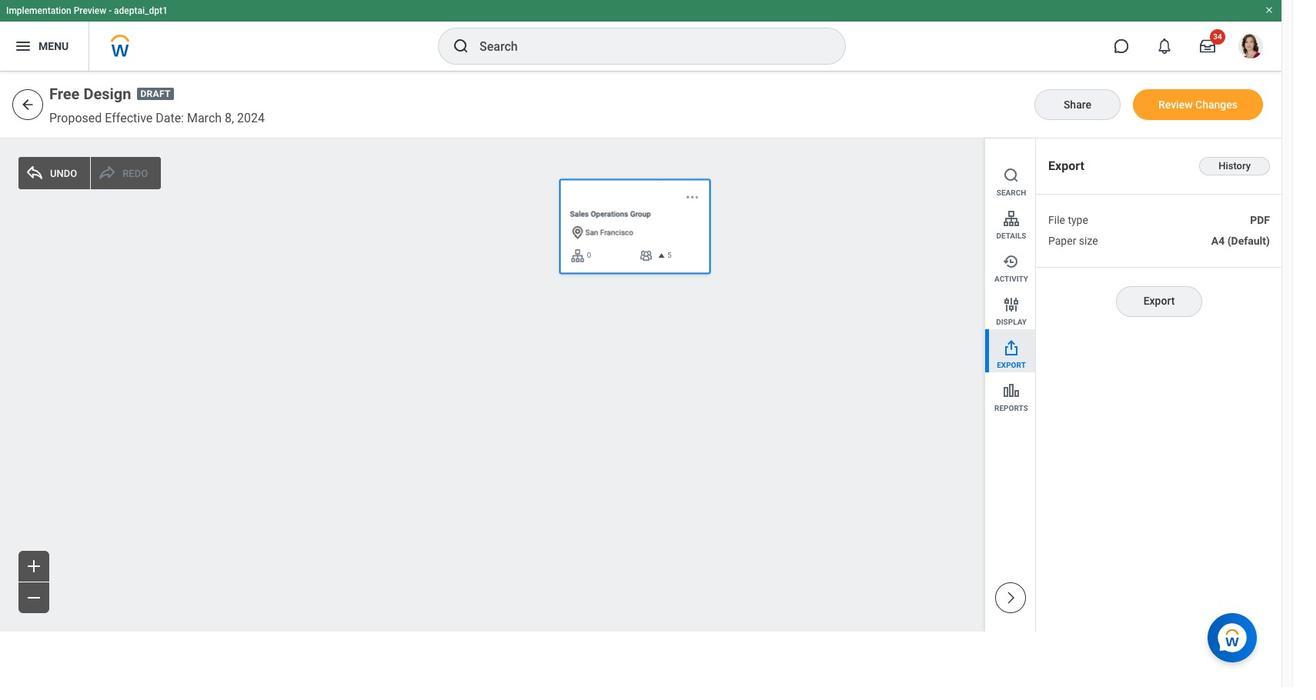 Task type: describe. For each thing, give the bounding box(es) containing it.
san francisco
[[586, 228, 634, 237]]

org chart image
[[570, 248, 586, 264]]

undo
[[50, 167, 77, 179]]

design
[[83, 85, 131, 103]]

redo button
[[91, 157, 161, 189]]

Search Workday  search field
[[480, 29, 814, 63]]

implementation
[[6, 5, 71, 16]]

location image
[[570, 225, 586, 240]]

san
[[586, 228, 598, 237]]

pdf
[[1251, 214, 1270, 226]]

2024
[[237, 111, 265, 125]]

history
[[1219, 160, 1251, 172]]

export inside menu
[[997, 361, 1026, 370]]

34 button
[[1191, 29, 1226, 63]]

search image
[[452, 37, 470, 55]]

inbox large image
[[1200, 38, 1216, 54]]

0
[[587, 251, 591, 260]]

undo button
[[18, 157, 90, 189]]

preview
[[74, 5, 106, 16]]

adeptai_dpt1
[[114, 5, 168, 16]]

notifications large image
[[1157, 38, 1173, 54]]

sales
[[570, 210, 589, 218]]

5
[[668, 251, 672, 260]]

reports
[[995, 404, 1029, 413]]

operations
[[591, 210, 628, 218]]

plus image
[[25, 557, 43, 576]]

proposed
[[49, 111, 102, 125]]

review changes
[[1159, 98, 1238, 111]]

a4
[[1212, 235, 1225, 247]]

chevron right image
[[1003, 591, 1018, 606]]

size
[[1079, 235, 1098, 247]]

search
[[997, 189, 1027, 197]]

changes
[[1196, 98, 1238, 111]]

(default)
[[1228, 235, 1270, 247]]

minus image
[[25, 589, 43, 607]]

caret up image
[[655, 250, 668, 262]]

undo l image
[[25, 164, 44, 182]]

effective
[[105, 111, 153, 125]]

free design
[[49, 85, 131, 103]]

paper size
[[1049, 235, 1098, 247]]

arrow left image
[[20, 97, 35, 112]]

related actions image
[[685, 190, 700, 205]]

menu button
[[0, 22, 89, 71]]

close environment banner image
[[1265, 5, 1274, 15]]

contact card matrix manager image
[[638, 248, 654, 264]]

paper
[[1049, 235, 1077, 247]]

display
[[996, 318, 1027, 326]]

0 vertical spatial export
[[1049, 159, 1085, 173]]

34
[[1214, 32, 1222, 41]]

date:
[[156, 111, 184, 125]]

review
[[1159, 98, 1193, 111]]

sales operations group
[[570, 210, 651, 218]]



Task type: locate. For each thing, give the bounding box(es) containing it.
file type
[[1049, 214, 1089, 226]]

-
[[109, 5, 112, 16]]

review changes button
[[1133, 89, 1263, 120]]

share
[[1064, 98, 1092, 111]]

a4 (default)
[[1212, 235, 1270, 247]]

history button
[[1200, 157, 1270, 176]]

francisco
[[600, 228, 634, 237]]

justify image
[[14, 37, 32, 55]]

0 horizontal spatial export
[[997, 361, 1026, 370]]

2 horizontal spatial export
[[1144, 295, 1175, 307]]

export inside button
[[1144, 295, 1175, 307]]

menu
[[38, 40, 69, 52]]

draft
[[140, 89, 171, 100]]

2 vertical spatial export
[[997, 361, 1026, 370]]

activity
[[995, 275, 1029, 283]]

8,
[[225, 111, 234, 125]]

menu
[[986, 139, 1036, 416]]

redo
[[123, 167, 148, 179]]

menu containing search
[[986, 139, 1036, 416]]

type
[[1068, 214, 1089, 226]]

1 horizontal spatial export
[[1049, 159, 1085, 173]]

1 vertical spatial export
[[1144, 295, 1175, 307]]

export button
[[1116, 286, 1203, 317]]

implementation preview -   adeptai_dpt1
[[6, 5, 168, 16]]

group
[[630, 210, 651, 218]]

file
[[1049, 214, 1066, 226]]

details
[[997, 232, 1027, 240]]

export
[[1049, 159, 1085, 173], [1144, 295, 1175, 307], [997, 361, 1026, 370]]

undo r image
[[98, 164, 116, 182]]

proposed effective date: march 8, 2024
[[49, 111, 265, 125]]

march
[[187, 111, 222, 125]]

profile logan mcneil image
[[1239, 34, 1263, 62]]

free
[[49, 85, 80, 103]]

share button
[[1035, 89, 1121, 120]]

menu banner
[[0, 0, 1282, 71]]



Task type: vqa. For each thing, say whether or not it's contained in the screenshot.
'inbox large' "icon"
yes



